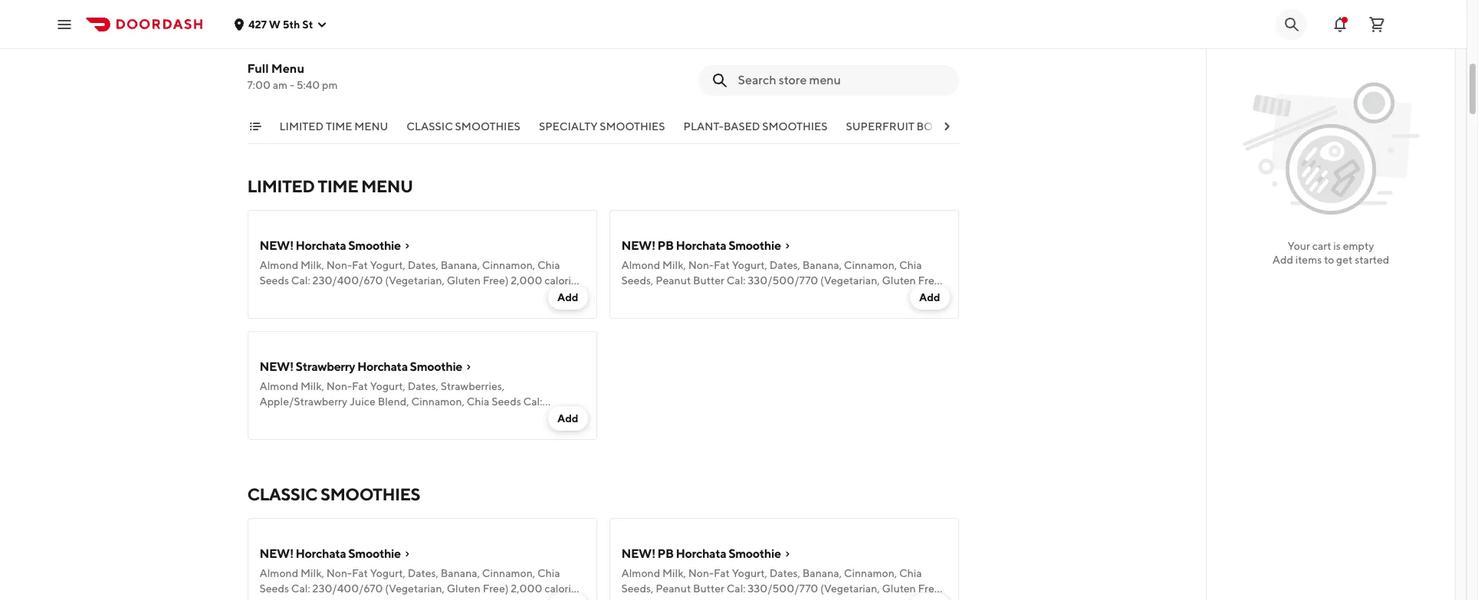 Task type: vqa. For each thing, say whether or not it's contained in the screenshot.
Add corresponding to NEW! Horchata Smoothie
yes



Task type: locate. For each thing, give the bounding box(es) containing it.
full
[[247, 61, 269, 76]]

smoothie
[[348, 238, 401, 253], [729, 238, 781, 253], [410, 360, 462, 374], [348, 547, 401, 561], [729, 547, 781, 561]]

1 new! pb horchata smoothie from the top
[[621, 238, 781, 253]]

0 items, open order cart image
[[1368, 15, 1386, 33]]

time down pm
[[326, 120, 352, 133]]

limited time menu
[[280, 120, 388, 133], [247, 176, 413, 196]]

horchata
[[296, 238, 346, 253], [676, 238, 726, 253], [357, 360, 408, 374], [296, 547, 346, 561], [676, 547, 726, 561]]

menu
[[354, 120, 388, 133], [361, 176, 413, 196]]

smoothies inside plant-based smoothies button
[[762, 120, 828, 133]]

pb
[[658, 238, 674, 253], [658, 547, 674, 561]]

specialty smoothies button
[[539, 119, 665, 143]]

2 pb from the top
[[658, 547, 674, 561]]

classic smoothies
[[407, 120, 521, 133], [247, 485, 420, 505]]

time down limited time menu button
[[318, 176, 358, 196]]

superfruit bowls button
[[846, 119, 957, 143]]

new! strawberry horchata smoothie
[[260, 360, 462, 374]]

your cart is empty add items to get started
[[1273, 240, 1390, 266]]

new! horchata smoothie
[[260, 238, 401, 253], [260, 547, 401, 561]]

0 horizontal spatial classic
[[247, 485, 317, 505]]

0 vertical spatial time
[[326, 120, 352, 133]]

0 vertical spatial menu
[[354, 120, 388, 133]]

5:40
[[297, 79, 320, 91]]

time
[[326, 120, 352, 133], [318, 176, 358, 196]]

get
[[1337, 254, 1353, 266]]

limited time menu button
[[280, 119, 388, 143]]

add
[[1273, 254, 1294, 266], [557, 291, 579, 304], [919, 291, 940, 304], [557, 413, 579, 425]]

0 vertical spatial new! pb horchata smoothie
[[621, 238, 781, 253]]

new!
[[260, 238, 294, 253], [621, 238, 655, 253], [260, 360, 294, 374], [260, 547, 294, 561], [621, 547, 655, 561]]

0 vertical spatial pb
[[658, 238, 674, 253]]

2 new! pb horchata smoothie from the top
[[621, 547, 781, 561]]

limited
[[280, 120, 324, 133], [247, 176, 315, 196]]

add for new! pb horchata smoothie
[[919, 291, 940, 304]]

0 vertical spatial new! horchata smoothie
[[260, 238, 401, 253]]

limited time menu down limited time menu button
[[247, 176, 413, 196]]

1 vertical spatial classic smoothies
[[247, 485, 420, 505]]

427 w 5th st
[[248, 18, 313, 30]]

2 new! horchata smoothie from the top
[[260, 547, 401, 561]]

limited down 5:40
[[280, 120, 324, 133]]

1 vertical spatial new! pb horchata smoothie
[[621, 547, 781, 561]]

add for new! strawberry horchata smoothie
[[557, 413, 579, 425]]

limited down show menu categories icon
[[247, 176, 315, 196]]

1 new! horchata smoothie from the top
[[260, 238, 401, 253]]

open menu image
[[55, 15, 74, 33]]

pb for limited time menu
[[658, 238, 674, 253]]

started
[[1355, 254, 1390, 266]]

new! pb horchata smoothie
[[621, 238, 781, 253], [621, 547, 781, 561]]

classic
[[407, 120, 453, 133], [247, 485, 317, 505]]

am
[[273, 79, 288, 91]]

0 vertical spatial limited
[[280, 120, 324, 133]]

0 vertical spatial classic smoothies
[[407, 120, 521, 133]]

7:00
[[247, 79, 271, 91]]

1 vertical spatial new! horchata smoothie
[[260, 547, 401, 561]]

0 vertical spatial classic
[[407, 120, 453, 133]]

new! horchata smoothie for smoothies
[[260, 547, 401, 561]]

scroll menu navigation right image
[[940, 120, 953, 133]]

smoothies inside classic smoothies button
[[455, 120, 521, 133]]

Item Search search field
[[738, 72, 947, 89]]

superfruit
[[846, 120, 915, 133]]

1 pb from the top
[[658, 238, 674, 253]]

1 vertical spatial classic
[[247, 485, 317, 505]]

strawberry
[[296, 360, 355, 374]]

superfruit bowls
[[846, 120, 957, 133]]

time inside limited time menu button
[[326, 120, 352, 133]]

smoothies inside specialty smoothies button
[[600, 120, 665, 133]]

limited time menu down pm
[[280, 120, 388, 133]]

1 vertical spatial pb
[[658, 547, 674, 561]]

1 horizontal spatial classic
[[407, 120, 453, 133]]

add button
[[548, 285, 588, 310], [910, 285, 950, 310], [548, 406, 588, 431]]

smoothies
[[455, 120, 521, 133], [600, 120, 665, 133], [762, 120, 828, 133], [320, 485, 420, 505]]



Task type: describe. For each thing, give the bounding box(es) containing it.
1 vertical spatial limited time menu
[[247, 176, 413, 196]]

bowls
[[917, 120, 957, 133]]

plant-based smoothies button
[[684, 119, 828, 143]]

plant-
[[684, 120, 724, 133]]

is
[[1334, 240, 1341, 252]]

add inside your cart is empty add items to get started
[[1273, 254, 1294, 266]]

1 vertical spatial menu
[[361, 176, 413, 196]]

new! pb horchata smoothie for classic smoothies
[[621, 547, 781, 561]]

new! horchata smoothie for time
[[260, 238, 401, 253]]

empty
[[1343, 240, 1374, 252]]

427
[[248, 18, 267, 30]]

classic smoothies button
[[407, 119, 521, 143]]

cart
[[1313, 240, 1332, 252]]

items
[[1296, 254, 1322, 266]]

show menu categories image
[[249, 120, 261, 133]]

-
[[290, 79, 294, 91]]

menu inside button
[[354, 120, 388, 133]]

427 w 5th st button
[[233, 18, 329, 30]]

specialty smoothies
[[539, 120, 665, 133]]

menu
[[271, 61, 304, 76]]

full menu 7:00 am - 5:40 pm
[[247, 61, 338, 91]]

to
[[1324, 254, 1334, 266]]

limited inside button
[[280, 120, 324, 133]]

w
[[269, 18, 281, 30]]

0 vertical spatial limited time menu
[[280, 120, 388, 133]]

add button for new! horchata smoothie
[[548, 285, 588, 310]]

add button for new! strawberry horchata smoothie
[[548, 406, 588, 431]]

st
[[302, 18, 313, 30]]

your
[[1288, 240, 1310, 252]]

pm
[[322, 79, 338, 91]]

based
[[724, 120, 760, 133]]

new! pb horchata smoothie for limited time menu
[[621, 238, 781, 253]]

add button for new! pb horchata smoothie
[[910, 285, 950, 310]]

specialty
[[539, 120, 598, 133]]

pb for classic smoothies
[[658, 547, 674, 561]]

5th
[[283, 18, 300, 30]]

plant-based smoothies
[[684, 120, 828, 133]]

1 vertical spatial limited
[[247, 176, 315, 196]]

1 vertical spatial time
[[318, 176, 358, 196]]

classic inside button
[[407, 120, 453, 133]]

notification bell image
[[1331, 15, 1350, 33]]

add for new! horchata smoothie
[[557, 291, 579, 304]]



